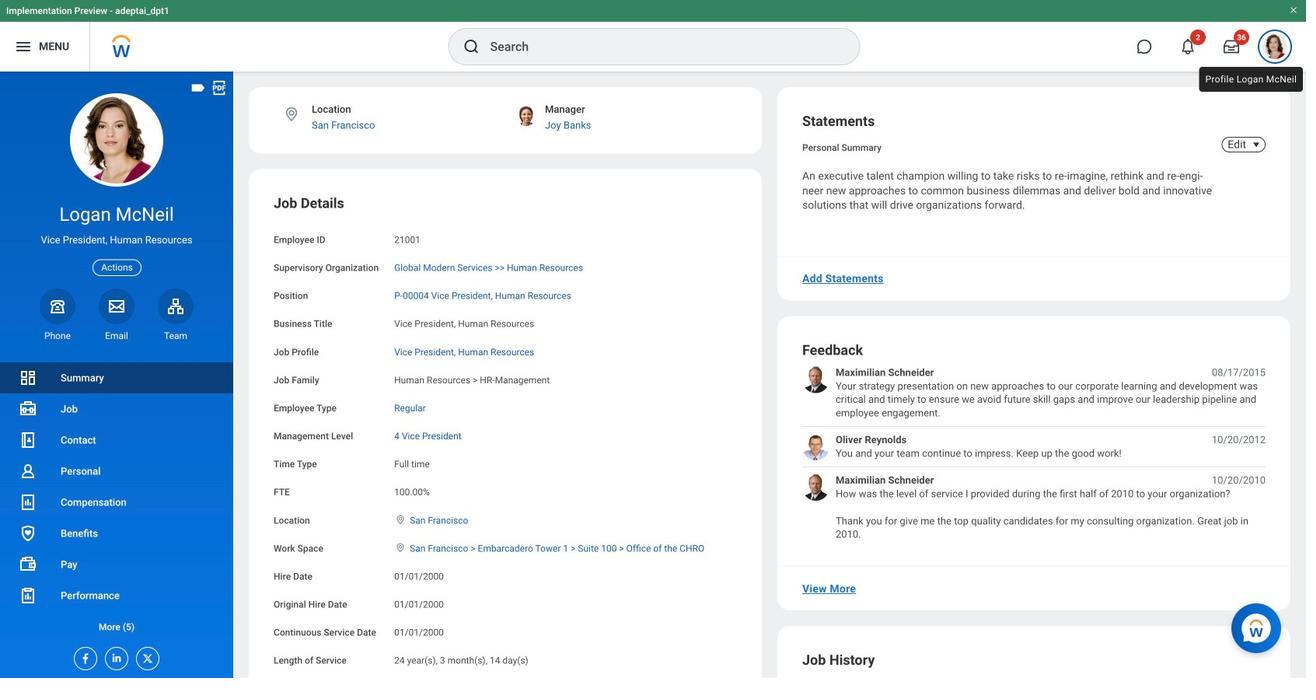 Task type: locate. For each thing, give the bounding box(es) containing it.
tag image
[[190, 79, 207, 96]]

employee's photo (maximilian schneider) image down employee's photo (oliver reynolds)
[[803, 474, 830, 501]]

close environment banner image
[[1290, 5, 1299, 15]]

linkedin image
[[106, 648, 123, 664]]

0 vertical spatial location image
[[394, 514, 407, 525]]

list
[[0, 362, 233, 642], [803, 366, 1266, 541]]

employee's photo (maximilian schneider) image up employee's photo (oliver reynolds)
[[803, 366, 830, 393]]

banner
[[0, 0, 1307, 72]]

group
[[274, 194, 737, 678]]

employee's photo (maximilian schneider) image
[[803, 366, 830, 393], [803, 474, 830, 501]]

x image
[[137, 648, 154, 665]]

profile logan mcneil image
[[1263, 34, 1288, 62]]

1 vertical spatial employee's photo (maximilian schneider) image
[[803, 474, 830, 501]]

location image
[[283, 106, 300, 123]]

pay image
[[19, 555, 37, 574]]

facebook image
[[75, 648, 92, 665]]

1 vertical spatial location image
[[394, 542, 407, 553]]

2 employee's photo (maximilian schneider) image from the top
[[803, 474, 830, 501]]

caret down image
[[1248, 138, 1266, 151]]

benefits image
[[19, 524, 37, 543]]

0 horizontal spatial list
[[0, 362, 233, 642]]

search image
[[462, 37, 481, 56]]

mail image
[[107, 297, 126, 316]]

notifications large image
[[1181, 39, 1196, 54]]

personal image
[[19, 462, 37, 481]]

location image
[[394, 514, 407, 525], [394, 542, 407, 553]]

0 vertical spatial employee's photo (maximilian schneider) image
[[803, 366, 830, 393]]

2 location image from the top
[[394, 542, 407, 553]]

performance image
[[19, 586, 37, 605]]

team logan mcneil element
[[158, 330, 194, 342]]

view team image
[[166, 297, 185, 316]]

inbox large image
[[1224, 39, 1240, 54]]

phone image
[[47, 297, 68, 316]]

compensation image
[[19, 493, 37, 512]]

tooltip
[[1197, 64, 1307, 95]]



Task type: describe. For each thing, give the bounding box(es) containing it.
justify image
[[14, 37, 33, 56]]

full time element
[[394, 456, 430, 470]]

contact image
[[19, 431, 37, 450]]

1 horizontal spatial list
[[803, 366, 1266, 541]]

summary image
[[19, 369, 37, 387]]

1 employee's photo (maximilian schneider) image from the top
[[803, 366, 830, 393]]

employee's photo (oliver reynolds) image
[[803, 433, 830, 460]]

job image
[[19, 400, 37, 418]]

personal summary element
[[803, 139, 882, 153]]

Search Workday  search field
[[490, 30, 828, 64]]

1 location image from the top
[[394, 514, 407, 525]]

navigation pane region
[[0, 72, 233, 678]]

view printable version (pdf) image
[[211, 79, 228, 96]]

phone logan mcneil element
[[40, 330, 75, 342]]

email logan mcneil element
[[99, 330, 135, 342]]



Task type: vqa. For each thing, say whether or not it's contained in the screenshot.
2nd Employee's Photo (Maximilian Schneider) from the bottom
yes



